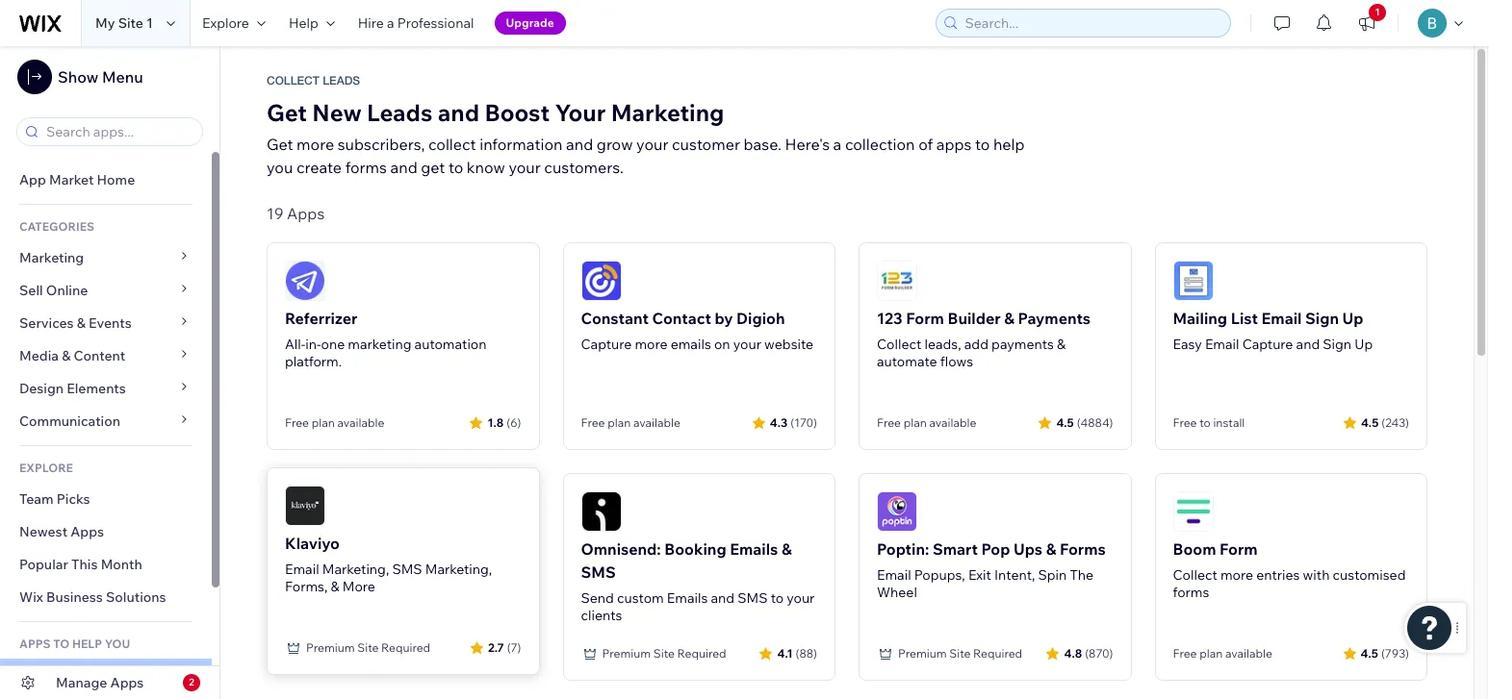 Task type: locate. For each thing, give the bounding box(es) containing it.
more up create
[[297, 135, 334, 154]]

get for get more subscribers, collect information and grow your customer base. here's a collection of apps to help you create forms and get to know your customers.
[[267, 135, 293, 154]]

to inside omnisend: booking emails & sms send custom emails and sms to your clients
[[771, 590, 784, 607]]

create
[[296, 158, 342, 177]]

show
[[58, 67, 99, 87]]

4.3 (170)
[[770, 415, 817, 430]]

free
[[285, 416, 309, 430], [581, 416, 605, 430], [877, 416, 901, 430], [1173, 416, 1197, 430], [1173, 647, 1197, 661]]

a right here's
[[833, 135, 842, 154]]

available
[[337, 416, 384, 430], [633, 416, 680, 430], [929, 416, 977, 430], [1225, 647, 1273, 661]]

required for pop
[[973, 647, 1023, 661]]

required down omnisend: booking emails & sms send custom emails and sms to your clients
[[677, 647, 727, 661]]

more inside get more subscribers, collect information and grow your customer base. here's a collection of apps to help you create forms and get to know your customers.
[[297, 135, 334, 154]]

1 vertical spatial collect
[[877, 336, 922, 353]]

premium down the clients
[[602, 647, 651, 661]]

form for 123
[[906, 309, 944, 328]]

emails right booking
[[730, 540, 778, 559]]

0 horizontal spatial more
[[297, 135, 334, 154]]

0 vertical spatial form
[[906, 309, 944, 328]]

apps down you
[[110, 675, 144, 692]]

wix business solutions link
[[0, 581, 212, 614]]

free plan available
[[285, 416, 384, 430], [581, 416, 680, 430], [877, 416, 977, 430], [1173, 647, 1273, 661]]

0 horizontal spatial premium site required
[[306, 641, 430, 656]]

email down poptin: at bottom right
[[877, 567, 911, 584]]

4.5 left (793)
[[1361, 646, 1378, 661]]

0 horizontal spatial marketing,
[[322, 561, 389, 579]]

collect up new at left
[[267, 74, 320, 88]]

1 horizontal spatial emails
[[730, 540, 778, 559]]

(870)
[[1085, 646, 1113, 661]]

form up 'leads,'
[[906, 309, 944, 328]]

form
[[906, 309, 944, 328], [1220, 540, 1258, 559]]

1 vertical spatial form
[[1220, 540, 1258, 559]]

0 horizontal spatial required
[[381, 641, 430, 656]]

4.5 left (4884)
[[1056, 415, 1074, 430]]

123 form builder & payments collect leads, add payments & automate flows
[[877, 309, 1091, 371]]

& right ups
[[1046, 540, 1056, 559]]

0 horizontal spatial premium
[[306, 641, 355, 656]]

one
[[321, 336, 345, 353]]

apps up this
[[71, 524, 104, 541]]

the
[[1070, 567, 1094, 584]]

site down custom
[[653, 647, 675, 661]]

forms down subscribers,
[[345, 158, 387, 177]]

1 inside button
[[1375, 6, 1380, 18]]

1 horizontal spatial 1
[[1375, 6, 1380, 18]]

more inside constant contact by digioh capture more emails on your website
[[635, 336, 668, 353]]

0 vertical spatial forms
[[345, 158, 387, 177]]

1 vertical spatial leads
[[367, 98, 433, 127]]

1 vertical spatial get
[[267, 135, 293, 154]]

free plan available down platform.
[[285, 416, 384, 430]]

2 vertical spatial collect
[[1173, 567, 1218, 584]]

form right boom
[[1220, 540, 1258, 559]]

available down platform.
[[337, 416, 384, 430]]

free left install
[[1173, 416, 1197, 430]]

1 vertical spatial up
[[1355, 336, 1373, 353]]

premium site required down more
[[306, 641, 430, 656]]

1.8
[[488, 415, 504, 430]]

premium site required down custom
[[602, 647, 727, 661]]

leads up subscribers,
[[367, 98, 433, 127]]

form for boom
[[1220, 540, 1258, 559]]

email inside klaviyo email marketing, sms marketing, forms, & more
[[285, 561, 319, 579]]

up
[[1343, 309, 1364, 328], [1355, 336, 1373, 353]]

media
[[19, 348, 59, 365]]

website
[[764, 336, 814, 353]]

marketing up get more subscribers, collect information and grow your customer base. here's a collection of apps to help you create forms and get to know your customers.
[[611, 98, 724, 127]]

free plan available down automate
[[877, 416, 977, 430]]

1 horizontal spatial premium
[[602, 647, 651, 661]]

0 horizontal spatial capture
[[581, 336, 632, 353]]

get
[[421, 158, 445, 177]]

4.1 (88)
[[777, 646, 817, 661]]

& left events
[[77, 315, 86, 332]]

1 horizontal spatial marketing
[[611, 98, 724, 127]]

1 vertical spatial more
[[635, 336, 668, 353]]

2 horizontal spatial apps
[[287, 204, 325, 223]]

2.7 (7)
[[488, 641, 521, 655]]

& up payments
[[1004, 309, 1015, 328]]

1 horizontal spatial collect
[[877, 336, 922, 353]]

to left install
[[1200, 416, 1211, 430]]

1 horizontal spatial sms
[[581, 563, 616, 582]]

collect leads
[[267, 74, 360, 88]]

1 get from the top
[[267, 98, 307, 127]]

send
[[581, 590, 614, 607]]

mailing
[[1173, 309, 1228, 328]]

2 capture from the left
[[1243, 336, 1293, 353]]

1 horizontal spatial apps
[[110, 675, 144, 692]]

19 apps
[[267, 204, 325, 223]]

0 vertical spatial up
[[1343, 309, 1364, 328]]

2 get from the top
[[267, 135, 293, 154]]

0 vertical spatial a
[[387, 14, 394, 32]]

form inside 123 form builder & payments collect leads, add payments & automate flows
[[906, 309, 944, 328]]

you
[[105, 637, 130, 652]]

free down automate
[[877, 416, 901, 430]]

free for referrizer
[[285, 416, 309, 430]]

free down platform.
[[285, 416, 309, 430]]

show menu button
[[17, 60, 143, 94]]

a right hire
[[387, 14, 394, 32]]

email inside poptin: smart pop ups & forms email popups, exit intent, spin the wheel
[[877, 567, 911, 584]]

premium site required for smart
[[898, 647, 1023, 661]]

to left help
[[975, 135, 990, 154]]

collection
[[845, 135, 915, 154]]

1 horizontal spatial form
[[1220, 540, 1258, 559]]

popular
[[19, 556, 68, 574]]

form inside boom form collect more entries with customised forms
[[1220, 540, 1258, 559]]

get
[[267, 98, 307, 127], [267, 135, 293, 154]]

0 vertical spatial marketing
[[611, 98, 724, 127]]

2 horizontal spatial collect
[[1173, 567, 1218, 584]]

available down entries
[[1225, 647, 1273, 661]]

your right on
[[733, 336, 761, 353]]

2 horizontal spatial required
[[973, 647, 1023, 661]]

popular this month link
[[0, 549, 212, 581]]

smart
[[933, 540, 978, 559]]

sms
[[392, 561, 422, 579], [581, 563, 616, 582], [738, 590, 768, 607]]

marketing, up 2.7
[[425, 561, 492, 579]]

(793)
[[1381, 646, 1409, 661]]

communication link
[[0, 405, 212, 438]]

& right booking
[[782, 540, 792, 559]]

(4884)
[[1077, 415, 1113, 430]]

1 vertical spatial a
[[833, 135, 842, 154]]

0 vertical spatial collect
[[267, 74, 320, 88]]

2 horizontal spatial more
[[1221, 567, 1253, 584]]

capture inside constant contact by digioh capture more emails on your website
[[581, 336, 632, 353]]

0 horizontal spatial leads
[[323, 74, 360, 88]]

available down the emails
[[633, 416, 680, 430]]

free plan available down entries
[[1173, 647, 1273, 661]]

your inside constant contact by digioh capture more emails on your website
[[733, 336, 761, 353]]

know
[[467, 158, 505, 177]]

your
[[636, 135, 669, 154], [509, 158, 541, 177], [733, 336, 761, 353], [787, 590, 815, 607]]

required left 4.8 on the bottom
[[973, 647, 1023, 661]]

0 horizontal spatial marketing
[[19, 249, 84, 267]]

emails
[[671, 336, 711, 353]]

free right (870)
[[1173, 647, 1197, 661]]

collect down 123
[[877, 336, 922, 353]]

4.5 left "(243)"
[[1361, 415, 1379, 430]]

2 horizontal spatial premium site required
[[898, 647, 1023, 661]]

1 horizontal spatial premium site required
[[602, 647, 727, 661]]

site for klaviyo
[[357, 641, 379, 656]]

plan
[[312, 416, 335, 430], [608, 416, 631, 430], [904, 416, 927, 430], [1200, 647, 1223, 661]]

4.5 (243)
[[1361, 415, 1409, 430]]

my
[[95, 14, 115, 32]]

sms inside klaviyo email marketing, sms marketing, forms, & more
[[392, 561, 422, 579]]

capture down list
[[1243, 336, 1293, 353]]

free for 123 form builder & payments
[[877, 416, 901, 430]]

payments
[[992, 336, 1054, 353]]

emails right custom
[[667, 590, 708, 607]]

email down klaviyo
[[285, 561, 319, 579]]

booking
[[665, 540, 726, 559]]

capture down constant
[[581, 336, 632, 353]]

premium down wheel
[[898, 647, 947, 661]]

email
[[1262, 309, 1302, 328], [1205, 336, 1240, 353], [285, 561, 319, 579], [877, 567, 911, 584]]

0 vertical spatial apps
[[287, 204, 325, 223]]

0 vertical spatial leads
[[323, 74, 360, 88]]

marketing link
[[0, 242, 212, 274]]

klaviyo
[[285, 534, 340, 554]]

capture
[[581, 336, 632, 353], [1243, 336, 1293, 353]]

help
[[72, 637, 102, 652]]

collect
[[267, 74, 320, 88], [877, 336, 922, 353], [1173, 567, 1218, 584]]

elements
[[67, 380, 126, 398]]

mailing list email sign up easy email capture and sign up
[[1173, 309, 1373, 353]]

apps for manage apps
[[110, 675, 144, 692]]

free plan available for payments
[[877, 416, 977, 430]]

forms down boom
[[1173, 584, 1210, 602]]

free plan available up "omnisend: booking emails & sms logo"
[[581, 416, 680, 430]]

events
[[89, 315, 132, 332]]

leads up new at left
[[323, 74, 360, 88]]

marketing, down klaviyo
[[322, 561, 389, 579]]

1
[[1375, 6, 1380, 18], [146, 14, 153, 32]]

apps right 19
[[287, 204, 325, 223]]

1 horizontal spatial marketing,
[[425, 561, 492, 579]]

1 horizontal spatial a
[[833, 135, 842, 154]]

newest
[[19, 524, 67, 541]]

1 vertical spatial apps
[[71, 524, 104, 541]]

0 vertical spatial more
[[297, 135, 334, 154]]

platform.
[[285, 353, 342, 371]]

upgrade button
[[494, 12, 566, 35]]

mailing list email sign up logo image
[[1173, 261, 1213, 301]]

0 vertical spatial emails
[[730, 540, 778, 559]]

spin
[[1038, 567, 1067, 584]]

to up 4.1
[[771, 590, 784, 607]]

builder
[[948, 309, 1001, 328]]

0 horizontal spatial forms
[[345, 158, 387, 177]]

more inside boom form collect more entries with customised forms
[[1221, 567, 1253, 584]]

month
[[101, 556, 142, 574]]

site for omnisend: booking emails & sms
[[653, 647, 675, 661]]

app market home link
[[0, 164, 212, 196]]

apps for newest apps
[[71, 524, 104, 541]]

0 horizontal spatial form
[[906, 309, 944, 328]]

0 horizontal spatial emails
[[667, 590, 708, 607]]

1 horizontal spatial required
[[677, 647, 727, 661]]

site down more
[[357, 641, 379, 656]]

marketing,
[[322, 561, 389, 579], [425, 561, 492, 579]]

required down klaviyo email marketing, sms marketing, forms, & more
[[381, 641, 430, 656]]

add
[[964, 336, 989, 353]]

0 horizontal spatial sms
[[392, 561, 422, 579]]

1 horizontal spatial more
[[635, 336, 668, 353]]

4.5 for payments
[[1056, 415, 1074, 430]]

more left entries
[[1221, 567, 1253, 584]]

customised
[[1333, 567, 1406, 584]]

marketing
[[611, 98, 724, 127], [19, 249, 84, 267]]

install
[[1213, 416, 1245, 430]]

more left the emails
[[635, 336, 668, 353]]

0 horizontal spatial apps
[[71, 524, 104, 541]]

1 capture from the left
[[581, 336, 632, 353]]

poptin: smart pop ups & forms email popups, exit intent, spin the wheel
[[877, 540, 1106, 602]]

premium site required down exit
[[898, 647, 1023, 661]]

1 horizontal spatial leads
[[367, 98, 433, 127]]

manage apps
[[56, 675, 144, 692]]

get down collect leads
[[267, 98, 307, 127]]

0 vertical spatial get
[[267, 98, 307, 127]]

2 vertical spatial more
[[1221, 567, 1253, 584]]

site down exit
[[950, 647, 971, 661]]

1 horizontal spatial forms
[[1173, 584, 1210, 602]]

get inside get more subscribers, collect information and grow your customer base. here's a collection of apps to help you create forms and get to know your customers.
[[267, 135, 293, 154]]

your up the 4.1 (88)
[[787, 590, 815, 607]]

1 horizontal spatial capture
[[1243, 336, 1293, 353]]

referrizer logo image
[[285, 261, 325, 301]]

marketing down 'categories'
[[19, 249, 84, 267]]

plan for payments
[[904, 416, 927, 430]]

collect down boom
[[1173, 567, 1218, 584]]

premium down forms,
[[306, 641, 355, 656]]

more
[[342, 579, 375, 596]]

1 vertical spatial forms
[[1173, 584, 1210, 602]]

digioh
[[737, 309, 785, 328]]

your down information
[[509, 158, 541, 177]]

available for entries
[[1225, 647, 1273, 661]]

a
[[387, 14, 394, 32], [833, 135, 842, 154]]

2 horizontal spatial premium
[[898, 647, 947, 661]]

available down 'flows'
[[929, 416, 977, 430]]

get up you
[[267, 135, 293, 154]]

on
[[714, 336, 730, 353]]

free right (6)
[[581, 416, 605, 430]]

sell
[[19, 282, 43, 299]]

capture inside "mailing list email sign up easy email capture and sign up"
[[1243, 336, 1293, 353]]

1 vertical spatial marketing
[[19, 249, 84, 267]]

2 vertical spatial apps
[[110, 675, 144, 692]]

get for get new leads and boost your marketing
[[267, 98, 307, 127]]

hire
[[358, 14, 384, 32]]

& left more
[[331, 579, 339, 596]]



Task type: describe. For each thing, give the bounding box(es) containing it.
required for marketing,
[[381, 641, 430, 656]]

1 button
[[1346, 0, 1388, 46]]

site for poptin: smart pop ups & forms
[[950, 647, 971, 661]]

in-
[[305, 336, 321, 353]]

popups,
[[914, 567, 965, 584]]

a inside get more subscribers, collect information and grow your customer base. here's a collection of apps to help you create forms and get to know your customers.
[[833, 135, 842, 154]]

19
[[267, 204, 283, 223]]

exit
[[968, 567, 991, 584]]

boom form collect more entries with customised forms
[[1173, 540, 1406, 602]]

plan for capture
[[608, 416, 631, 430]]

of
[[919, 135, 933, 154]]

1.8 (6)
[[488, 415, 521, 430]]

constant contact by digioh logo image
[[581, 261, 621, 301]]

help button
[[277, 0, 346, 46]]

4.5 for entries
[[1361, 646, 1378, 661]]

free for boom form
[[1173, 647, 1197, 661]]

and inside omnisend: booking emails & sms send custom emails and sms to your clients
[[711, 590, 735, 607]]

& down payments
[[1057, 336, 1066, 353]]

0 horizontal spatial a
[[387, 14, 394, 32]]

email right list
[[1262, 309, 1302, 328]]

clients
[[581, 607, 622, 625]]

email down mailing
[[1205, 336, 1240, 353]]

payments
[[1018, 309, 1091, 328]]

4.8
[[1064, 646, 1082, 661]]

omnisend: booking emails & sms logo image
[[581, 492, 621, 532]]

professional
[[397, 14, 474, 32]]

klaviyo email marketing, sms marketing, forms, & more
[[285, 534, 492, 596]]

communication
[[19, 413, 123, 430]]

entries
[[1256, 567, 1300, 584]]

free for constant contact by digioh
[[581, 416, 605, 430]]

my site 1
[[95, 14, 153, 32]]

your inside omnisend: booking emails & sms send custom emails and sms to your clients
[[787, 590, 815, 607]]

required for emails
[[677, 647, 727, 661]]

boom form logo image
[[1173, 492, 1213, 532]]

1 marketing, from the left
[[322, 561, 389, 579]]

2
[[189, 677, 194, 689]]

customer
[[672, 135, 740, 154]]

2 horizontal spatial sms
[[738, 590, 768, 607]]

4.8 (870)
[[1064, 646, 1113, 661]]

0 horizontal spatial 1
[[146, 14, 153, 32]]

free for mailing list email sign up
[[1173, 416, 1197, 430]]

klaviyo logo image
[[285, 486, 325, 527]]

Search... field
[[959, 10, 1225, 37]]

sell online link
[[0, 274, 212, 307]]

upgrade
[[506, 15, 554, 30]]

explore
[[202, 14, 249, 32]]

menu
[[102, 67, 143, 87]]

4.5 (4884)
[[1056, 415, 1113, 430]]

sidebar element
[[0, 46, 220, 700]]

available for payments
[[929, 416, 977, 430]]

& inside klaviyo email marketing, sms marketing, forms, & more
[[331, 579, 339, 596]]

omnisend:
[[581, 540, 661, 559]]

collect
[[428, 135, 476, 154]]

hire a professional link
[[346, 0, 486, 46]]

apps
[[936, 135, 972, 154]]

& inside 'link'
[[77, 315, 86, 332]]

& inside poptin: smart pop ups & forms email popups, exit intent, spin the wheel
[[1046, 540, 1056, 559]]

marketing
[[348, 336, 412, 353]]

team picks link
[[0, 483, 212, 516]]

apps for 19 apps
[[287, 204, 325, 223]]

new
[[312, 98, 362, 127]]

123
[[877, 309, 903, 328]]

1 vertical spatial emails
[[667, 590, 708, 607]]

media & content
[[19, 348, 125, 365]]

free plan available for entries
[[1173, 647, 1273, 661]]

(243)
[[1382, 415, 1409, 430]]

your right grow
[[636, 135, 669, 154]]

2 marketing, from the left
[[425, 561, 492, 579]]

automation
[[415, 336, 487, 353]]

plan for entries
[[1200, 647, 1223, 661]]

help
[[289, 14, 318, 32]]

constant
[[581, 309, 649, 328]]

collect inside boom form collect more entries with customised forms
[[1173, 567, 1218, 584]]

premium for email
[[306, 641, 355, 656]]

services
[[19, 315, 74, 332]]

Search apps... field
[[40, 118, 196, 145]]

plan for marketing
[[312, 416, 335, 430]]

app
[[19, 171, 46, 189]]

custom
[[617, 590, 664, 607]]

picks
[[57, 491, 90, 508]]

market
[[49, 171, 94, 189]]

this
[[71, 556, 98, 574]]

referrizer
[[285, 309, 358, 328]]

& right media
[[62, 348, 71, 365]]

newest apps link
[[0, 516, 212, 549]]

available for capture
[[633, 416, 680, 430]]

& inside omnisend: booking emails & sms send custom emails and sms to your clients
[[782, 540, 792, 559]]

premium site required for email
[[306, 641, 430, 656]]

to
[[53, 637, 70, 652]]

123 form builder & payments logo image
[[877, 261, 917, 301]]

base.
[[744, 135, 782, 154]]

2.7
[[488, 641, 504, 655]]

poptin:
[[877, 540, 929, 559]]

team
[[19, 491, 54, 508]]

and inside "mailing list email sign up easy email capture and sign up"
[[1296, 336, 1320, 353]]

services & events
[[19, 315, 132, 332]]

wheel
[[877, 584, 917, 602]]

4.5 for up
[[1361, 415, 1379, 430]]

premium for smart
[[898, 647, 947, 661]]

premium site required for booking
[[602, 647, 727, 661]]

collect inside 123 form builder & payments collect leads, add payments & automate flows
[[877, 336, 922, 353]]

wix
[[19, 589, 43, 607]]

boom
[[1173, 540, 1216, 559]]

popular this month
[[19, 556, 142, 574]]

wix business solutions
[[19, 589, 166, 607]]

site right my on the left
[[118, 14, 143, 32]]

forms inside boom form collect more entries with customised forms
[[1173, 584, 1210, 602]]

forms inside get more subscribers, collect information and grow your customer base. here's a collection of apps to help you create forms and get to know your customers.
[[345, 158, 387, 177]]

subscribers,
[[338, 135, 425, 154]]

newest apps
[[19, 524, 104, 541]]

flows
[[940, 353, 974, 371]]

1 vertical spatial sign
[[1323, 336, 1352, 353]]

premium for booking
[[602, 647, 651, 661]]

get more subscribers, collect information and grow your customer base. here's a collection of apps to help you create forms and get to know your customers.
[[267, 135, 1025, 177]]

(7)
[[507, 641, 521, 655]]

online
[[46, 282, 88, 299]]

media & content link
[[0, 340, 212, 373]]

0 vertical spatial sign
[[1305, 309, 1339, 328]]

poptin: smart pop ups & forms logo image
[[877, 492, 917, 532]]

(88)
[[796, 646, 817, 661]]

to right get
[[449, 158, 463, 177]]

by
[[715, 309, 733, 328]]

free plan available for capture
[[581, 416, 680, 430]]

0 horizontal spatial collect
[[267, 74, 320, 88]]

grow
[[597, 135, 633, 154]]

pop
[[981, 540, 1010, 559]]

home
[[97, 171, 135, 189]]

constant contact by digioh capture more emails on your website
[[581, 309, 814, 353]]

referrizer all-in-one marketing automation platform.
[[285, 309, 487, 371]]

available for marketing
[[337, 416, 384, 430]]

show menu
[[58, 67, 143, 87]]

marketing inside sidebar 'element'
[[19, 249, 84, 267]]

contact
[[652, 309, 711, 328]]

free plan available for marketing
[[285, 416, 384, 430]]

4.1
[[777, 646, 793, 661]]



Task type: vqa. For each thing, say whether or not it's contained in the screenshot.


